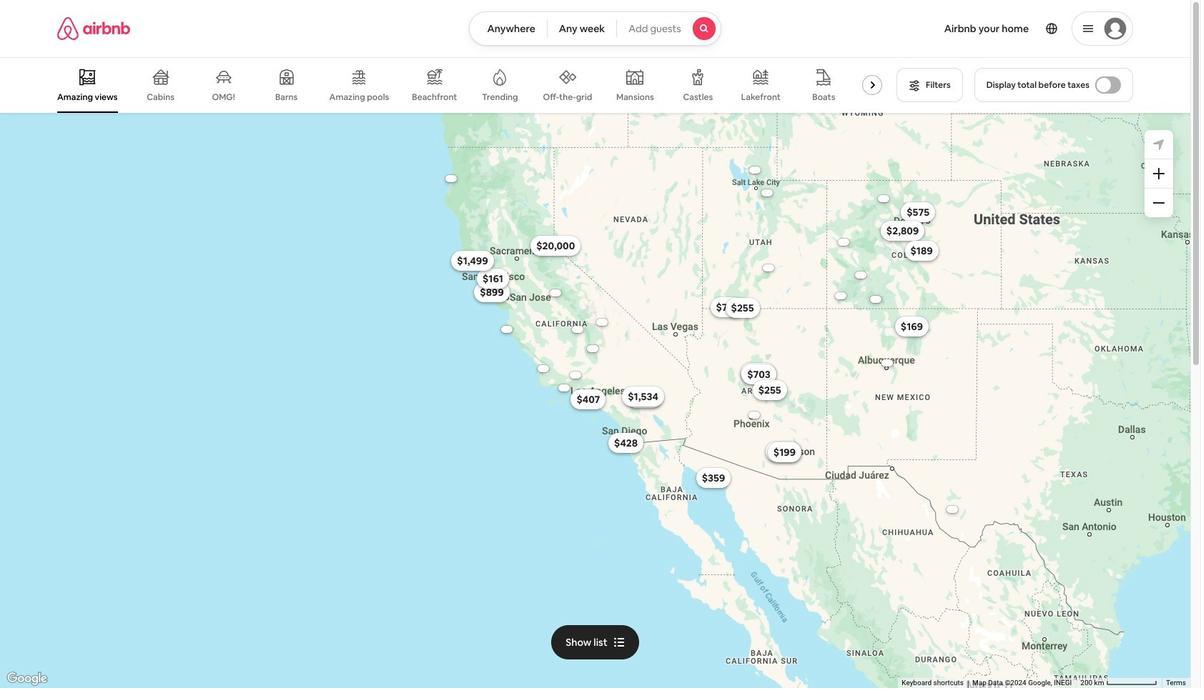 Task type: describe. For each thing, give the bounding box(es) containing it.
google map
showing 134 stays. region
[[0, 113, 1190, 689]]



Task type: vqa. For each thing, say whether or not it's contained in the screenshot.
group
yes



Task type: locate. For each thing, give the bounding box(es) containing it.
zoom out image
[[1153, 197, 1165, 209]]

None search field
[[469, 11, 721, 46]]

zoom in image
[[1153, 168, 1165, 179]]

group
[[57, 57, 914, 113]]

google image
[[4, 670, 51, 689]]

profile element
[[738, 0, 1133, 57]]



